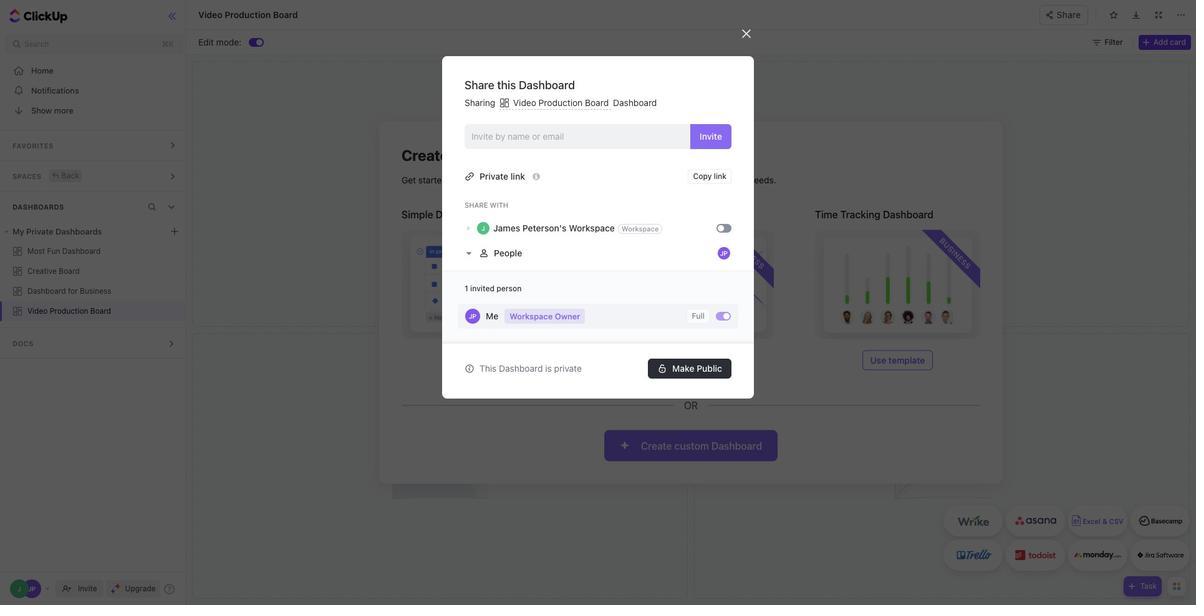 Task type: locate. For each thing, give the bounding box(es) containing it.
0 vertical spatial private
[[26, 226, 53, 236]]

0 horizontal spatial board
[[59, 266, 80, 276]]

share up j
[[465, 201, 488, 209]]

2 use template button from the left
[[656, 350, 727, 370]]

at
[[1082, 5, 1089, 15]]

0 horizontal spatial private
[[26, 226, 53, 236]]

private up "most"
[[26, 226, 53, 236]]

0 vertical spatial video production board
[[511, 97, 611, 108]]

template for reporting dashboard
[[682, 355, 719, 365]]

link for copy link
[[714, 171, 727, 181]]

production inside sidebar navigation
[[50, 306, 88, 316]]

time tracking dashboard
[[815, 209, 934, 220]]

0 vertical spatial video
[[513, 97, 536, 108]]

tracking
[[841, 209, 881, 220]]

&
[[1103, 518, 1108, 526]]

invite left upgrade link
[[78, 584, 97, 593]]

to
[[684, 174, 692, 185]]

is
[[545, 363, 552, 373]]

most fun dashboard link
[[0, 241, 189, 261]]

reporting dashboard
[[609, 209, 707, 220]]

use
[[457, 355, 473, 365], [664, 355, 680, 365], [871, 355, 887, 365]]

2 horizontal spatial workspace
[[622, 225, 659, 233]]

2 horizontal spatial use
[[871, 355, 887, 365]]

2 use template from the left
[[664, 355, 719, 365]]

0 horizontal spatial custom
[[606, 174, 635, 185]]

None text field
[[198, 7, 605, 22]]

simple dashboard image
[[402, 230, 567, 339]]

notifications link
[[0, 80, 189, 100]]

back link
[[49, 169, 82, 182]]

1 horizontal spatial link
[[714, 171, 727, 181]]

0 horizontal spatial production
[[50, 306, 88, 316]]

0 horizontal spatial jp
[[469, 312, 477, 320]]

dashboard
[[519, 79, 575, 92], [613, 97, 657, 108], [463, 146, 540, 164], [476, 174, 520, 185], [638, 174, 682, 185], [436, 209, 487, 220], [657, 209, 707, 220], [883, 209, 934, 220], [62, 246, 101, 256], [27, 286, 66, 296], [499, 363, 543, 373], [712, 440, 762, 451]]

1 vertical spatial private
[[554, 363, 582, 373]]

create
[[571, 174, 596, 185]]

2 use from the left
[[664, 355, 680, 365]]

0 horizontal spatial with
[[450, 174, 467, 185]]

1 vertical spatial or
[[684, 400, 698, 411]]

video production board down dashboard for business
[[27, 306, 111, 316]]

workspace
[[569, 222, 615, 233], [622, 225, 659, 233], [510, 311, 553, 321]]

1 horizontal spatial video production board
[[511, 97, 611, 108]]

invite
[[700, 131, 722, 141], [78, 584, 97, 593]]

upgrade
[[125, 584, 156, 593]]

0 vertical spatial or
[[560, 174, 568, 185]]

1 horizontal spatial production
[[539, 97, 583, 108]]

0 horizontal spatial video
[[27, 306, 48, 316]]

1 horizontal spatial with
[[490, 201, 509, 209]]

2 horizontal spatial board
[[585, 97, 609, 108]]

2 vertical spatial share
[[465, 201, 488, 209]]

a
[[452, 146, 460, 164], [469, 174, 474, 185], [598, 174, 603, 185]]

me
[[486, 310, 499, 321]]

csv
[[1110, 518, 1124, 526]]

share for share this dashboard
[[465, 79, 495, 92]]

creative board
[[27, 266, 80, 276]]

board inside creative board link
[[59, 266, 80, 276]]

0 horizontal spatial use
[[457, 355, 473, 365]]

production up invite by name or email text field
[[539, 97, 583, 108]]

1 vertical spatial jp
[[469, 312, 477, 320]]

create for create custom dashboard
[[641, 440, 672, 451]]

use template
[[457, 355, 512, 365], [664, 355, 719, 365], [871, 355, 926, 365]]

with up james on the left of the page
[[490, 201, 509, 209]]

1 vertical spatial share
[[465, 79, 495, 92]]

share inside share button
[[1057, 9, 1081, 20]]

1 use template button from the left
[[449, 350, 520, 370]]

invite inside sidebar navigation
[[78, 584, 97, 593]]

share up sharing
[[465, 79, 495, 92]]

workspace owner
[[510, 311, 580, 321]]

make
[[673, 363, 695, 373]]

2023
[[1060, 5, 1080, 15]]

use template for reporting dashboard
[[664, 355, 719, 365]]

custom
[[606, 174, 635, 185], [675, 440, 709, 451]]

home link
[[0, 61, 189, 80]]

template for time tracking dashboard
[[889, 355, 926, 365]]

0 horizontal spatial video production board
[[27, 306, 111, 316]]

most fun dashboard
[[27, 246, 101, 256]]

1 horizontal spatial create
[[641, 440, 672, 451]]

1 use template from the left
[[457, 355, 512, 365]]

3 use template from the left
[[871, 355, 926, 365]]

3 use template button from the left
[[863, 350, 934, 370]]

1 vertical spatial video
[[27, 306, 48, 316]]

production down dashboard for business
[[50, 306, 88, 316]]

0 vertical spatial share
[[1057, 9, 1081, 20]]

with
[[450, 174, 467, 185], [490, 201, 509, 209]]

private link
[[480, 171, 525, 181]]

use template button
[[449, 350, 520, 370], [656, 350, 727, 370], [863, 350, 934, 370]]

custom inside 'button'
[[675, 440, 709, 451]]

⌘k
[[162, 39, 174, 49]]

use for time
[[871, 355, 887, 365]]

or
[[560, 174, 568, 185], [684, 400, 698, 411]]

1 vertical spatial video production board
[[27, 306, 111, 316]]

private right is at left
[[554, 363, 582, 373]]

1 invited person
[[465, 284, 522, 293]]

share button
[[1040, 5, 1089, 25]]

video down share this dashboard
[[513, 97, 536, 108]]

favorites button
[[0, 130, 189, 160]]

0 horizontal spatial create
[[402, 146, 449, 164]]

private
[[26, 226, 53, 236], [554, 363, 582, 373]]

1 vertical spatial custom
[[675, 440, 709, 451]]

create for create a dashboard
[[402, 146, 449, 164]]

3 use from the left
[[871, 355, 887, 365]]

1 use from the left
[[457, 355, 473, 365]]

j
[[482, 224, 485, 232]]

template
[[522, 174, 558, 185], [475, 355, 512, 365], [682, 355, 719, 365], [889, 355, 926, 365]]

or down make public
[[684, 400, 698, 411]]

0 horizontal spatial link
[[511, 171, 525, 181]]

use template for time tracking dashboard
[[871, 355, 926, 365]]

board up invite by name or email text field
[[585, 97, 609, 108]]

0 horizontal spatial workspace
[[510, 311, 553, 321]]

1 horizontal spatial workspace
[[569, 222, 615, 233]]

1 vertical spatial board
[[59, 266, 80, 276]]

video up 'docs'
[[27, 306, 48, 316]]

2 horizontal spatial use template
[[871, 355, 926, 365]]

copy link
[[693, 171, 727, 181]]

0 vertical spatial invite
[[700, 131, 722, 141]]

video
[[513, 97, 536, 108], [27, 306, 48, 316]]

2 horizontal spatial use template button
[[863, 350, 934, 370]]

invited
[[470, 284, 495, 293]]

this dashboard is private
[[480, 363, 582, 373]]

video production board
[[511, 97, 611, 108], [27, 306, 111, 316]]

with right started
[[450, 174, 467, 185]]

0 horizontal spatial invite
[[78, 584, 97, 593]]

person
[[497, 284, 522, 293]]

create
[[402, 146, 449, 164], [641, 440, 672, 451]]

1 horizontal spatial use
[[664, 355, 680, 365]]

simple dashboard
[[402, 209, 487, 220]]

template for simple dashboard
[[475, 355, 512, 365]]

share
[[1057, 9, 1081, 20], [465, 79, 495, 92], [465, 201, 488, 209]]

0 vertical spatial production
[[539, 97, 583, 108]]

1 horizontal spatial use template button
[[656, 350, 727, 370]]

upgrade link
[[106, 580, 161, 598]]

card
[[1171, 37, 1187, 46]]

0 horizontal spatial use template button
[[449, 350, 520, 370]]

exact
[[725, 174, 747, 185]]

1 vertical spatial production
[[50, 306, 88, 316]]

more
[[54, 105, 73, 115]]

board up dashboard for business
[[59, 266, 80, 276]]

mode:
[[216, 36, 242, 47]]

1 horizontal spatial custom
[[675, 440, 709, 451]]

video production board link
[[0, 301, 189, 321]]

or left the create
[[560, 174, 568, 185]]

1 horizontal spatial use template
[[664, 355, 719, 365]]

copy
[[693, 171, 712, 181]]

2 vertical spatial board
[[90, 306, 111, 316]]

favorites
[[12, 142, 53, 150]]

1 vertical spatial create
[[641, 440, 672, 451]]

1 vertical spatial with
[[490, 201, 509, 209]]

fun
[[47, 246, 60, 256]]

0 vertical spatial custom
[[606, 174, 635, 185]]

1 horizontal spatial board
[[90, 306, 111, 316]]

invite up copy link
[[700, 131, 722, 141]]

nov 7, 2023 at 12:49 pm
[[1034, 5, 1127, 15]]

use for reporting
[[664, 355, 680, 365]]

get started with a dashboard template or create a custom dashboard to fit your exact needs.
[[402, 174, 777, 185]]

0 vertical spatial with
[[450, 174, 467, 185]]

edit
[[198, 36, 214, 47]]

0 vertical spatial jp
[[721, 249, 728, 257]]

1 vertical spatial invite
[[78, 584, 97, 593]]

time tracking dashboard image
[[815, 230, 981, 339]]

notifications
[[31, 85, 79, 95]]

for
[[68, 286, 78, 296]]

1 horizontal spatial a
[[469, 174, 474, 185]]

show more
[[31, 105, 73, 115]]

video production board up invite by name or email text field
[[511, 97, 611, 108]]

create inside create custom dashboard 'button'
[[641, 440, 672, 451]]

production
[[539, 97, 583, 108], [50, 306, 88, 316]]

dashboard for business link
[[0, 281, 189, 301]]

dashboard for business
[[27, 286, 111, 296]]

board down business
[[90, 306, 111, 316]]

share left at
[[1057, 9, 1081, 20]]

link right private
[[511, 171, 525, 181]]

0 vertical spatial create
[[402, 146, 449, 164]]

0 horizontal spatial use template
[[457, 355, 512, 365]]

link right the copy
[[714, 171, 727, 181]]

1 horizontal spatial private
[[554, 363, 582, 373]]



Task type: describe. For each thing, give the bounding box(es) containing it.
pm
[[1115, 5, 1127, 15]]

james
[[494, 222, 520, 233]]

video inside sidebar navigation
[[27, 306, 48, 316]]

dashboard inside create custom dashboard 'button'
[[712, 440, 762, 451]]

show
[[31, 105, 52, 115]]

people
[[494, 247, 522, 258]]

your
[[705, 174, 723, 185]]

public
[[697, 363, 722, 373]]

home
[[31, 65, 54, 75]]

board inside video production board link
[[90, 306, 111, 316]]

sharing
[[465, 97, 498, 108]]

1 horizontal spatial or
[[684, 400, 698, 411]]

create custom dashboard button
[[604, 430, 778, 461]]

dashboards
[[12, 203, 64, 211]]

fit
[[695, 174, 703, 185]]

use for simple
[[457, 355, 473, 365]]

0 horizontal spatial or
[[560, 174, 568, 185]]

sidebar navigation
[[0, 0, 189, 605]]

0 vertical spatial board
[[585, 97, 609, 108]]

most
[[27, 246, 45, 256]]

add card button
[[1139, 35, 1192, 50]]

share for share with
[[465, 201, 488, 209]]

owner
[[555, 311, 580, 321]]

private inside sidebar navigation
[[26, 226, 53, 236]]

use template button for time tracking dashboard
[[863, 350, 934, 370]]

reporting dashboard image
[[609, 230, 774, 339]]

peterson's
[[523, 222, 567, 233]]

7,
[[1052, 5, 1058, 15]]

excel & csv
[[1083, 518, 1124, 526]]

add card
[[1154, 37, 1187, 46]]

2 horizontal spatial a
[[598, 174, 603, 185]]

business
[[80, 286, 111, 296]]

back
[[61, 171, 79, 180]]

reporting
[[609, 209, 654, 220]]

excel
[[1083, 518, 1101, 526]]

make public
[[673, 363, 722, 373]]

0 horizontal spatial a
[[452, 146, 460, 164]]

use template button for simple dashboard
[[449, 350, 520, 370]]

12:49
[[1091, 5, 1113, 15]]

needs.
[[750, 174, 777, 185]]

dashboard inside dashboard for business link
[[27, 286, 66, 296]]

use template button for reporting dashboard
[[656, 350, 727, 370]]

task
[[1141, 581, 1157, 591]]

use template for simple dashboard
[[457, 355, 512, 365]]

james peterson's workspace
[[494, 222, 615, 233]]

creative
[[27, 266, 57, 276]]

edit mode:
[[198, 36, 242, 47]]

create custom dashboard
[[641, 440, 762, 451]]

workspace for workspace owner
[[510, 311, 553, 321]]

my private dashboards
[[12, 226, 102, 236]]

1 horizontal spatial video
[[513, 97, 536, 108]]

create a dashboard
[[402, 146, 540, 164]]

this
[[480, 363, 497, 373]]

add
[[1154, 37, 1169, 46]]

1 horizontal spatial invite
[[700, 131, 722, 141]]

nov
[[1034, 5, 1049, 15]]

share with
[[465, 201, 509, 209]]

workspace for workspace
[[622, 225, 659, 233]]

this
[[497, 79, 516, 92]]

Invite by name or email text field
[[472, 127, 686, 146]]

1 horizontal spatial jp
[[721, 249, 728, 257]]

share this dashboard
[[465, 79, 575, 92]]

started
[[419, 174, 447, 185]]

dashboards
[[55, 226, 102, 236]]

dashboard inside most fun dashboard link
[[62, 246, 101, 256]]

clickup logo image
[[1136, 5, 1191, 16]]

search
[[24, 39, 49, 49]]

link for private link
[[511, 171, 525, 181]]

excel & csv link
[[1069, 505, 1128, 537]]

creative board link
[[0, 261, 189, 281]]

private
[[480, 171, 509, 181]]

get
[[402, 174, 416, 185]]

share for share
[[1057, 9, 1081, 20]]

my
[[12, 226, 24, 236]]

simple
[[402, 209, 433, 220]]

time
[[815, 209, 838, 220]]

docs
[[12, 339, 34, 348]]

video production board inside video production board link
[[27, 306, 111, 316]]

1
[[465, 284, 468, 293]]



Task type: vqa. For each thing, say whether or not it's contained in the screenshot.
USER GROUP Image
no



